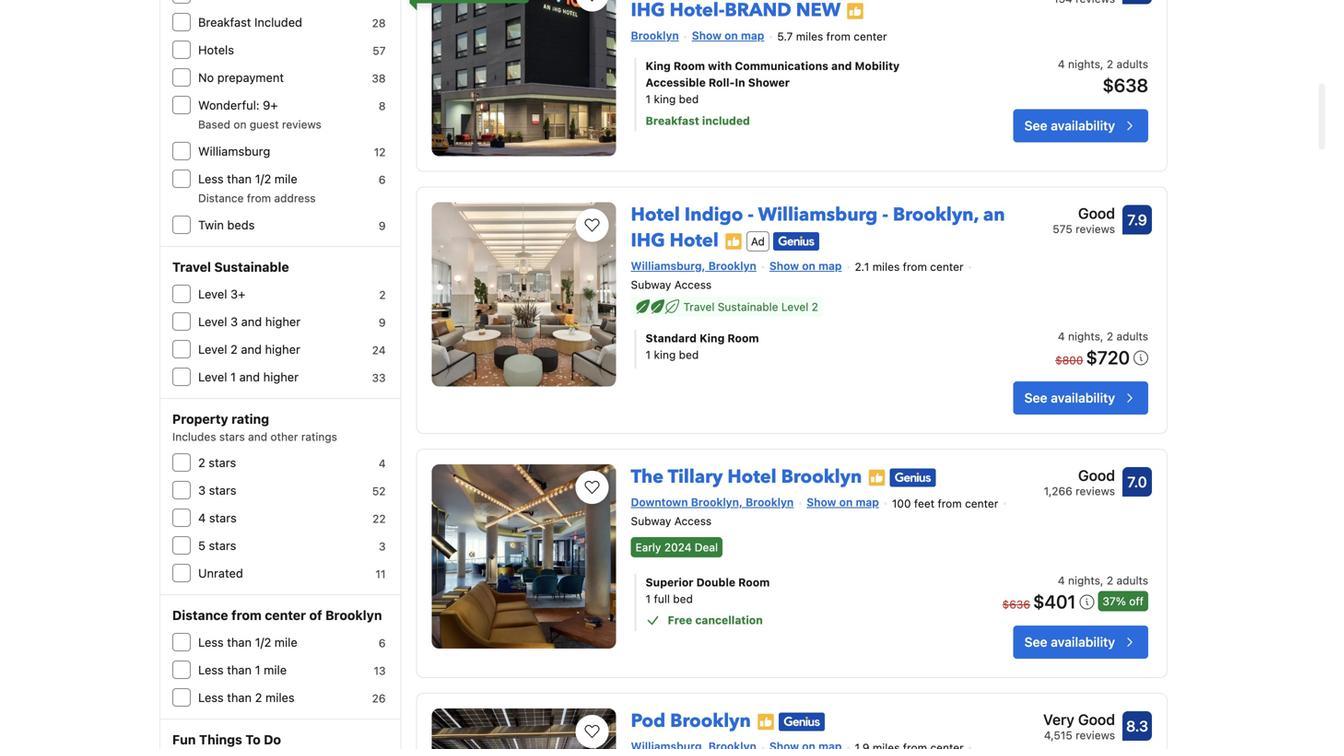 Task type: locate. For each thing, give the bounding box(es) containing it.
3 see from the top
[[1025, 635, 1048, 650]]

33
[[372, 372, 386, 384]]

, up 37%
[[1101, 574, 1104, 587]]

2 king from the top
[[654, 349, 676, 361]]

distance down the unrated
[[172, 608, 228, 623]]

travel up level 3+
[[172, 260, 211, 275]]

6
[[379, 173, 386, 186], [379, 637, 386, 650]]

standard king room link
[[646, 330, 958, 347]]

map left the "100"
[[856, 496, 880, 509]]

2 see availability from the top
[[1025, 390, 1116, 406]]

less than 1/2 mile up less than 1 mile
[[198, 636, 298, 650]]

king inside standard king room 1 king bed
[[654, 349, 676, 361]]

2 horizontal spatial map
[[856, 496, 880, 509]]

, up $638
[[1101, 58, 1104, 71]]

distance
[[198, 192, 244, 205], [172, 608, 228, 623]]

1 vertical spatial higher
[[265, 343, 300, 356]]

100 feet from center subway access
[[631, 497, 999, 528]]

1 see from the top
[[1025, 118, 1048, 133]]

1 horizontal spatial williamsburg
[[758, 202, 878, 228]]

3
[[231, 315, 238, 329], [198, 484, 206, 497], [379, 540, 386, 553]]

distance from center of brooklyn
[[172, 608, 382, 623]]

full
[[654, 593, 670, 606]]

2 up standard king room link
[[812, 301, 819, 313]]

good inside very good 4,515 reviews
[[1079, 711, 1116, 729]]

miles up do
[[266, 691, 295, 705]]

williamsburg
[[198, 144, 270, 158], [758, 202, 878, 228]]

22
[[373, 513, 386, 526]]

1 vertical spatial show on map
[[770, 259, 842, 272]]

1 - from the left
[[748, 202, 754, 228]]

in
[[735, 76, 746, 89]]

1 vertical spatial ,
[[1101, 330, 1104, 343]]

this property is part of our preferred partner program. it's committed to providing excellent service and good value. it'll pay us a higher commission if you make a booking. image for brooklyn
[[847, 2, 865, 20]]

4 nights , 2 adults for $401
[[1058, 574, 1149, 587]]

good left 7.0
[[1079, 467, 1116, 485]]

good inside good 575 reviews
[[1079, 205, 1116, 222]]

2 than from the top
[[227, 636, 252, 650]]

map
[[741, 29, 765, 42], [819, 259, 842, 272], [856, 496, 880, 509]]

1 vertical spatial 6
[[379, 637, 386, 650]]

1 vertical spatial distance
[[172, 608, 228, 623]]

scored 7.0 element
[[1123, 467, 1153, 497]]

1 vertical spatial king
[[654, 349, 676, 361]]

bed inside king room with communications and mobility accessible roll-in shower 1 king bed breakfast included
[[679, 93, 699, 106]]

see availability
[[1025, 118, 1116, 133], [1025, 390, 1116, 406], [1025, 635, 1116, 650]]

2 vertical spatial show
[[807, 496, 837, 509]]

stars up 3 stars
[[209, 456, 236, 470]]

0 vertical spatial nights
[[1069, 58, 1101, 71]]

1 vertical spatial hotel
[[670, 228, 719, 253]]

show on map for hotel
[[807, 496, 880, 509]]

1 , from the top
[[1101, 58, 1104, 71]]

bed down standard
[[679, 349, 699, 361]]

2 vertical spatial hotel
[[728, 465, 777, 490]]

adults inside the 4 nights , 2 adults $638
[[1117, 58, 1149, 71]]

downtown brooklyn, brooklyn
[[631, 496, 794, 509]]

level up property
[[198, 370, 227, 384]]

less than 2 miles
[[198, 691, 295, 705]]

1 king from the top
[[654, 93, 676, 106]]

on left the "100"
[[840, 496, 853, 509]]

2 vertical spatial ,
[[1101, 574, 1104, 587]]

travel sustainable level 2
[[684, 301, 819, 313]]

subway down downtown
[[631, 515, 672, 528]]

2 access from the top
[[675, 515, 712, 528]]

reviews right 4,515
[[1076, 729, 1116, 742]]

2 vertical spatial room
[[739, 576, 770, 589]]

6 up the 13 at the bottom of the page
[[379, 637, 386, 650]]

wonderful:
[[198, 98, 260, 112]]

0 horizontal spatial -
[[748, 202, 754, 228]]

1 vertical spatial king
[[700, 332, 725, 345]]

2 vertical spatial see availability link
[[1014, 626, 1149, 659]]

early 2024 deal
[[636, 541, 718, 554]]

2 vertical spatial map
[[856, 496, 880, 509]]

than up less than 2 miles
[[227, 663, 252, 677]]

access
[[675, 278, 712, 291], [675, 515, 712, 528]]

good element
[[1053, 202, 1116, 224], [1044, 465, 1116, 487]]

1 4 nights , 2 adults from the top
[[1058, 330, 1149, 343]]

0 vertical spatial adults
[[1117, 58, 1149, 71]]

0 vertical spatial higher
[[265, 315, 301, 329]]

subway inside 2.1 miles from center subway access
[[631, 278, 672, 291]]

0 horizontal spatial king
[[646, 60, 671, 73]]

1 horizontal spatial map
[[819, 259, 842, 272]]

show
[[692, 29, 722, 42], [770, 259, 799, 272], [807, 496, 837, 509]]

level 1 and higher
[[198, 370, 299, 384]]

good
[[1079, 205, 1116, 222], [1079, 467, 1116, 485], [1079, 711, 1116, 729]]

center inside 100 feet from center subway access
[[965, 497, 999, 510]]

reviews inside good 575 reviews
[[1076, 222, 1116, 235]]

king up accessible
[[646, 60, 671, 73]]

1 vertical spatial adults
[[1117, 330, 1149, 343]]

show up with in the right top of the page
[[692, 29, 722, 42]]

1 horizontal spatial show
[[770, 259, 799, 272]]

reviews right 1,266
[[1076, 485, 1116, 498]]

good element for the tillary hotel brooklyn
[[1044, 465, 1116, 487]]

1 9 from the top
[[379, 219, 386, 232]]

$636
[[1003, 598, 1031, 611]]

1 vertical spatial access
[[675, 515, 712, 528]]

0 vertical spatial mile
[[275, 172, 298, 186]]

0 horizontal spatial 3
[[198, 484, 206, 497]]

0 vertical spatial good
[[1079, 205, 1116, 222]]

access down williamsburg, brooklyn
[[675, 278, 712, 291]]

0 vertical spatial 1/2
[[255, 172, 271, 186]]

2 9 from the top
[[379, 316, 386, 329]]

center for 2.1 miles from center subway access
[[931, 261, 964, 274]]

3 , from the top
[[1101, 574, 1104, 587]]

and down 5.7 miles from center
[[832, 60, 852, 73]]

0 vertical spatial distance
[[198, 192, 244, 205]]

3 up 11
[[379, 540, 386, 553]]

tillary
[[668, 465, 723, 490]]

2 subway from the top
[[631, 515, 672, 528]]

king room with communications and mobility accessible roll-in shower 1 king bed breakfast included
[[646, 60, 900, 127]]

good element left scored 7.9 element
[[1053, 202, 1116, 224]]

1 horizontal spatial brooklyn,
[[893, 202, 979, 228]]

1 vertical spatial less than 1/2 mile
[[198, 636, 298, 650]]

level for level 3 and higher
[[198, 315, 227, 329]]

3 nights from the top
[[1069, 574, 1101, 587]]

center up mobility
[[854, 30, 888, 43]]

hotel up "downtown brooklyn, brooklyn"
[[728, 465, 777, 490]]

miles
[[796, 30, 824, 43], [873, 261, 900, 274], [266, 691, 295, 705]]

0 vertical spatial king
[[654, 93, 676, 106]]

1 horizontal spatial miles
[[796, 30, 824, 43]]

level for level 2 and higher
[[198, 343, 227, 356]]

0 vertical spatial travel
[[172, 260, 211, 275]]

less than 1/2 mile
[[198, 172, 298, 186], [198, 636, 298, 650]]

off
[[1130, 595, 1144, 608]]

miles right the 5.7 on the right of page
[[796, 30, 824, 43]]

0 vertical spatial 4 nights , 2 adults
[[1058, 330, 1149, 343]]

beds
[[227, 218, 255, 232]]

level up the "level 1 and higher"
[[198, 343, 227, 356]]

show for -
[[770, 259, 799, 272]]

on down wonderful: 9+
[[234, 118, 247, 131]]

mile up less than 2 miles
[[264, 663, 287, 677]]

9+
[[263, 98, 278, 112]]

2.1 miles from center subway access
[[631, 261, 964, 291]]

1 good from the top
[[1079, 205, 1116, 222]]

2 vertical spatial 3
[[379, 540, 386, 553]]

subway inside 100 feet from center subway access
[[631, 515, 672, 528]]

adults up $720
[[1117, 330, 1149, 343]]

availability down '$401'
[[1051, 635, 1116, 650]]

this property is part of our preferred partner program. it's committed to providing excellent service and good value. it'll pay us a higher commission if you make a booking. image
[[847, 2, 865, 20], [757, 713, 775, 732], [757, 713, 775, 732]]

1 left full
[[646, 593, 651, 606]]

less up less than 2 miles
[[198, 663, 224, 677]]

center inside 2.1 miles from center subway access
[[931, 261, 964, 274]]

2 vertical spatial higher
[[263, 370, 299, 384]]

2 horizontal spatial miles
[[873, 261, 900, 274]]

0 vertical spatial miles
[[796, 30, 824, 43]]

3 adults from the top
[[1117, 574, 1149, 587]]

very good element
[[1044, 709, 1116, 731]]

from inside 2.1 miles from center subway access
[[903, 261, 927, 274]]

availability down $800 at the right of page
[[1051, 390, 1116, 406]]

0 vertical spatial sustainable
[[214, 260, 289, 275]]

on down hotel indigo - williamsburg - brooklyn, an ihg hotel at the top of the page
[[802, 259, 816, 272]]

1 less than 1/2 mile from the top
[[198, 172, 298, 186]]

2 vertical spatial show on map
[[807, 496, 880, 509]]

1 vertical spatial good
[[1079, 467, 1116, 485]]

2 vertical spatial miles
[[266, 691, 295, 705]]

1 vertical spatial see
[[1025, 390, 1048, 406]]

hotel up ihg
[[631, 202, 680, 228]]

2 vertical spatial good
[[1079, 711, 1116, 729]]

2 vertical spatial nights
[[1069, 574, 1101, 587]]

show on map down hotel indigo - williamsburg - brooklyn, an ihg hotel at the top of the page
[[770, 259, 842, 272]]

no prepayment
[[198, 71, 284, 84]]

from up king room with communications and mobility accessible roll-in shower link
[[827, 30, 851, 43]]

hotel indigo - williamsburg - brooklyn, an ihg hotel link
[[631, 195, 1006, 253]]

show on map for -
[[770, 259, 842, 272]]

and
[[832, 60, 852, 73], [241, 315, 262, 329], [241, 343, 262, 356], [239, 370, 260, 384], [248, 431, 268, 444]]

1 subway from the top
[[631, 278, 672, 291]]

3 see availability link from the top
[[1014, 626, 1149, 659]]

than up less than 1 mile
[[227, 636, 252, 650]]

2 vertical spatial availability
[[1051, 635, 1116, 650]]

, up $720
[[1101, 330, 1104, 343]]

brooklyn
[[631, 29, 679, 42], [709, 259, 757, 272], [782, 465, 862, 490], [746, 496, 794, 509], [326, 608, 382, 623], [670, 709, 751, 734]]

1 vertical spatial brooklyn,
[[691, 496, 743, 509]]

fun
[[172, 733, 196, 748]]

1
[[646, 93, 651, 106], [646, 349, 651, 361], [231, 370, 236, 384], [646, 593, 651, 606], [255, 663, 261, 677]]

king down accessible
[[654, 93, 676, 106]]

1/2 down 'distance from center of brooklyn'
[[255, 636, 271, 650]]

bed down accessible
[[679, 93, 699, 106]]

sustainable down 2.1 miles from center subway access
[[718, 301, 779, 313]]

show on map up with in the right top of the page
[[692, 29, 765, 42]]

0 vertical spatial access
[[675, 278, 712, 291]]

1 less from the top
[[198, 172, 224, 186]]

2
[[1107, 58, 1114, 71], [379, 289, 386, 302], [812, 301, 819, 313], [1107, 330, 1114, 343], [231, 343, 238, 356], [198, 456, 205, 470], [1107, 574, 1114, 587], [255, 691, 262, 705]]

2 see from the top
[[1025, 390, 1048, 406]]

adults for $401
[[1117, 574, 1149, 587]]

see
[[1025, 118, 1048, 133], [1025, 390, 1048, 406], [1025, 635, 1048, 650]]

from for 5.7 miles from center
[[827, 30, 851, 43]]

stars up the 4 stars
[[209, 484, 237, 497]]

access inside 2.1 miles from center subway access
[[675, 278, 712, 291]]

2 vertical spatial see
[[1025, 635, 1048, 650]]

than up distance from address
[[227, 172, 252, 186]]

see availability link down $800 at the right of page
[[1014, 382, 1149, 415]]

good for the tillary hotel brooklyn
[[1079, 467, 1116, 485]]

good right the very
[[1079, 711, 1116, 729]]

mile down 'distance from center of brooklyn'
[[275, 636, 298, 650]]

twin beds
[[198, 218, 255, 232]]

center right feet
[[965, 497, 999, 510]]

the tillary hotel brooklyn
[[631, 465, 862, 490]]

2 inside the 4 nights , 2 adults $638
[[1107, 58, 1114, 71]]

1 horizontal spatial travel
[[684, 301, 715, 313]]

less than 1 mile
[[198, 663, 287, 677]]

1 horizontal spatial sustainable
[[718, 301, 779, 313]]

1 access from the top
[[675, 278, 712, 291]]

3 than from the top
[[227, 663, 252, 677]]

on for downtown brooklyn, brooklyn
[[840, 496, 853, 509]]

stars for 5 stars
[[209, 539, 236, 553]]

good inside good 1,266 reviews
[[1079, 467, 1116, 485]]

reviews right 575
[[1076, 222, 1116, 235]]

higher for level 1 and higher
[[263, 370, 299, 384]]

hotel up williamsburg, brooklyn
[[670, 228, 719, 253]]

nights for $401
[[1069, 574, 1101, 587]]

0 horizontal spatial breakfast
[[198, 15, 251, 29]]

9 down 12
[[379, 219, 386, 232]]

0 vertical spatial show
[[692, 29, 722, 42]]

0 vertical spatial williamsburg
[[198, 144, 270, 158]]

0 vertical spatial hotel
[[631, 202, 680, 228]]

9 up 24
[[379, 316, 386, 329]]

and for level 2 and higher
[[241, 343, 262, 356]]

1 nights from the top
[[1069, 58, 1101, 71]]

subway for hotel indigo - williamsburg - brooklyn, an ihg hotel
[[631, 278, 672, 291]]

9
[[379, 219, 386, 232], [379, 316, 386, 329]]

0 vertical spatial map
[[741, 29, 765, 42]]

1 adults from the top
[[1117, 58, 1149, 71]]

0 vertical spatial see
[[1025, 118, 1048, 133]]

1 vertical spatial show
[[770, 259, 799, 272]]

map left the 5.7 on the right of page
[[741, 29, 765, 42]]

2 see availability link from the top
[[1014, 382, 1149, 415]]

3 stars
[[198, 484, 237, 497]]

breakfast down accessible
[[646, 114, 700, 127]]

1 vertical spatial sustainable
[[718, 301, 779, 313]]

2 horizontal spatial show
[[807, 496, 837, 509]]

1 vertical spatial see availability link
[[1014, 382, 1149, 415]]

good element left scored 7.0 element
[[1044, 465, 1116, 487]]

distance up "twin beds"
[[198, 192, 244, 205]]

hotels
[[198, 43, 234, 57]]

2 horizontal spatial 3
[[379, 540, 386, 553]]

0 horizontal spatial sustainable
[[214, 260, 289, 275]]

0 horizontal spatial miles
[[266, 691, 295, 705]]

0 vertical spatial subway
[[631, 278, 672, 291]]

brooklyn,
[[893, 202, 979, 228], [691, 496, 743, 509]]

of
[[309, 608, 322, 623]]

room inside standard king room 1 king bed
[[728, 332, 759, 345]]

$638
[[1103, 74, 1149, 96]]

1 vertical spatial see availability
[[1025, 390, 1116, 406]]

52
[[372, 485, 386, 498]]

1 vertical spatial 9
[[379, 316, 386, 329]]

map left 2.1
[[819, 259, 842, 272]]

and inside property rating includes stars and other ratings
[[248, 431, 268, 444]]

included
[[254, 15, 302, 29]]

adults up off
[[1117, 574, 1149, 587]]

3 less from the top
[[198, 663, 224, 677]]

travel for travel sustainable
[[172, 260, 211, 275]]

brooklyn, inside hotel indigo - williamsburg - brooklyn, an ihg hotel
[[893, 202, 979, 228]]

37%
[[1103, 595, 1127, 608]]

access down "downtown brooklyn, brooklyn"
[[675, 515, 712, 528]]

3 good from the top
[[1079, 711, 1116, 729]]

0 horizontal spatial williamsburg
[[198, 144, 270, 158]]

1 horizontal spatial king
[[700, 332, 725, 345]]

0 vertical spatial 6
[[379, 173, 386, 186]]

0 vertical spatial 9
[[379, 219, 386, 232]]

3 for 3
[[379, 540, 386, 553]]

brooklyn, left an
[[893, 202, 979, 228]]

miles for 2.1
[[873, 261, 900, 274]]

0 vertical spatial show on map
[[692, 29, 765, 42]]

1 vertical spatial williamsburg
[[758, 202, 878, 228]]

0 horizontal spatial map
[[741, 29, 765, 42]]

from right feet
[[938, 497, 962, 510]]

6 down 12
[[379, 173, 386, 186]]

1 horizontal spatial -
[[883, 202, 889, 228]]

level 2 and higher
[[198, 343, 300, 356]]

this property is part of our preferred partner program. it's committed to providing excellent service and good value. it'll pay us a higher commission if you make a booking. image for williamsburg, brooklyn
[[725, 232, 743, 251]]

, inside the 4 nights , 2 adults $638
[[1101, 58, 1104, 71]]

subway down williamsburg,
[[631, 278, 672, 291]]

0 vertical spatial good element
[[1053, 202, 1116, 224]]

1 down the level 2 and higher
[[231, 370, 236, 384]]

0 vertical spatial 3
[[231, 315, 238, 329]]

37% off
[[1103, 595, 1144, 608]]

hotel inside the tillary hotel brooklyn link
[[728, 465, 777, 490]]

good element for hotel indigo - williamsburg - brooklyn, an ihg hotel
[[1053, 202, 1116, 224]]

room inside king room with communications and mobility accessible roll-in shower 1 king bed breakfast included
[[674, 60, 705, 73]]

access inside 100 feet from center subway access
[[675, 515, 712, 528]]

sustainable up 3+
[[214, 260, 289, 275]]

level for level 1 and higher
[[198, 370, 227, 384]]

than down less than 1 mile
[[227, 691, 252, 705]]

king
[[654, 93, 676, 106], [654, 349, 676, 361]]

1 vertical spatial 4 nights , 2 adults
[[1058, 574, 1149, 587]]

1 vertical spatial nights
[[1069, 330, 1101, 343]]

breakfast up hotels
[[198, 15, 251, 29]]

0 horizontal spatial travel
[[172, 260, 211, 275]]

show down hotel indigo - williamsburg - brooklyn, an ihg hotel at the top of the page
[[770, 259, 799, 272]]

level down level 3+
[[198, 315, 227, 329]]

1 vertical spatial map
[[819, 259, 842, 272]]

hotel indigo - williamsburg - brooklyn, an ihg hotel image
[[432, 202, 616, 387]]

3+
[[231, 287, 246, 301]]

2 availability from the top
[[1051, 390, 1116, 406]]

26
[[372, 692, 386, 705]]

0 vertical spatial king
[[646, 60, 671, 73]]

williamsburg up 2.1 miles from center subway access
[[758, 202, 878, 228]]

room down travel sustainable level 2
[[728, 332, 759, 345]]

0 vertical spatial room
[[674, 60, 705, 73]]

map for brooklyn
[[856, 496, 880, 509]]

and for level 3 and higher
[[241, 315, 262, 329]]

0 vertical spatial ,
[[1101, 58, 1104, 71]]

and up the level 2 and higher
[[241, 315, 262, 329]]

genius discounts available at this property. image
[[774, 232, 820, 251], [774, 232, 820, 251], [890, 469, 936, 487], [890, 469, 936, 487], [779, 713, 825, 732], [779, 713, 825, 732]]

0 vertical spatial bed
[[679, 93, 699, 106]]

stars down 3 stars
[[209, 511, 237, 525]]

this property is part of our preferred partner program. it's committed to providing excellent service and good value. it'll pay us a higher commission if you make a booking. image
[[847, 2, 865, 20], [725, 232, 743, 251], [725, 232, 743, 251], [868, 469, 886, 487], [868, 469, 886, 487]]

with
[[708, 60, 732, 73]]

subway for the tillary hotel brooklyn
[[631, 515, 672, 528]]

1 vertical spatial breakfast
[[646, 114, 700, 127]]

included
[[703, 114, 750, 127]]

center right 2.1
[[931, 261, 964, 274]]

2 stars
[[198, 456, 236, 470]]

2 up $638
[[1107, 58, 1114, 71]]

see for $720
[[1025, 390, 1048, 406]]

1 vertical spatial miles
[[873, 261, 900, 274]]

downtown
[[631, 496, 688, 509]]

2 nights from the top
[[1069, 330, 1101, 343]]

see availability down '$401'
[[1025, 635, 1116, 650]]

hotel
[[631, 202, 680, 228], [670, 228, 719, 253], [728, 465, 777, 490]]

good for hotel indigo - williamsburg - brooklyn, an ihg hotel
[[1079, 205, 1116, 222]]

,
[[1101, 58, 1104, 71], [1101, 330, 1104, 343], [1101, 574, 1104, 587]]

miles inside 2.1 miles from center subway access
[[873, 261, 900, 274]]

from right 2.1
[[903, 261, 927, 274]]

this property is part of our preferred partner program. it's committed to providing excellent service and good value. it'll pay us a higher commission if you make a booking. image for scored 9.1 element
[[847, 2, 865, 20]]

from inside 100 feet from center subway access
[[938, 497, 962, 510]]

king
[[646, 60, 671, 73], [700, 332, 725, 345]]

less down less than 1 mile
[[198, 691, 224, 705]]

1,266
[[1044, 485, 1073, 498]]

0 vertical spatial availability
[[1051, 118, 1116, 133]]

2 4 nights , 2 adults from the top
[[1058, 574, 1149, 587]]

brooklyn right pod
[[670, 709, 751, 734]]

see availability down the 4 nights , 2 adults $638
[[1025, 118, 1116, 133]]

show down the tillary hotel brooklyn
[[807, 496, 837, 509]]

0 vertical spatial less than 1/2 mile
[[198, 172, 298, 186]]

, for $720
[[1101, 330, 1104, 343]]

the
[[631, 465, 664, 490]]

3 see availability from the top
[[1025, 635, 1116, 650]]

nights
[[1069, 58, 1101, 71], [1069, 330, 1101, 343], [1069, 574, 1101, 587]]

show on map left the "100"
[[807, 496, 880, 509]]

1 inside standard king room 1 king bed
[[646, 349, 651, 361]]

1 down standard
[[646, 349, 651, 361]]

1 horizontal spatial breakfast
[[646, 114, 700, 127]]

1 vertical spatial 1/2
[[255, 636, 271, 650]]

see availability link for $720
[[1014, 382, 1149, 415]]

2 up 37%
[[1107, 574, 1114, 587]]

pod brooklyn link
[[631, 702, 751, 734]]

2 vertical spatial adults
[[1117, 574, 1149, 587]]

center
[[854, 30, 888, 43], [931, 261, 964, 274], [965, 497, 999, 510], [265, 608, 306, 623]]

3 availability from the top
[[1051, 635, 1116, 650]]

superior double room link
[[646, 574, 958, 591]]

room right double in the right of the page
[[739, 576, 770, 589]]

higher for level 2 and higher
[[265, 343, 300, 356]]

2 good from the top
[[1079, 467, 1116, 485]]

from for 2.1 miles from center subway access
[[903, 261, 927, 274]]

0 horizontal spatial brooklyn,
[[691, 496, 743, 509]]

2 , from the top
[[1101, 330, 1104, 343]]

1 see availability from the top
[[1025, 118, 1116, 133]]

2 adults from the top
[[1117, 330, 1149, 343]]

miles for 5.7
[[796, 30, 824, 43]]

on for brooklyn
[[725, 29, 738, 42]]

map for williamsburg
[[819, 259, 842, 272]]

1 full bed
[[646, 593, 693, 606]]

1 horizontal spatial 3
[[231, 315, 238, 329]]

williamsburg, brooklyn
[[631, 259, 757, 272]]

level for level 3+
[[198, 287, 227, 301]]

see availability link for $401
[[1014, 626, 1149, 659]]

1 vertical spatial 3
[[198, 484, 206, 497]]

4 less from the top
[[198, 691, 224, 705]]



Task type: vqa. For each thing, say whether or not it's contained in the screenshot.
12
yes



Task type: describe. For each thing, give the bounding box(es) containing it.
2 1/2 from the top
[[255, 636, 271, 650]]

stars for 2 stars
[[209, 456, 236, 470]]

24
[[372, 344, 386, 357]]

superior double room
[[646, 576, 770, 589]]

early
[[636, 541, 662, 554]]

feet
[[915, 497, 935, 510]]

brooklyn right of
[[326, 608, 382, 623]]

reviews inside very good 4,515 reviews
[[1076, 729, 1116, 742]]

stars for 3 stars
[[209, 484, 237, 497]]

the tillary hotel brooklyn link
[[631, 457, 862, 490]]

pod
[[631, 709, 666, 734]]

4,515
[[1045, 729, 1073, 742]]

distance for distance from center of brooklyn
[[172, 608, 228, 623]]

2 down less than 1 mile
[[255, 691, 262, 705]]

sustainable for travel sustainable
[[214, 260, 289, 275]]

sustainable for travel sustainable level 2
[[718, 301, 779, 313]]

do
[[264, 733, 281, 748]]

100
[[892, 497, 911, 510]]

rating
[[232, 412, 269, 427]]

level down 2.1 miles from center subway access
[[782, 301, 809, 313]]

the tillary hotel brooklyn image
[[432, 465, 616, 649]]

2 up 24
[[379, 289, 386, 302]]

from for 100 feet from center subway access
[[938, 497, 962, 510]]

1 than from the top
[[227, 172, 252, 186]]

5
[[198, 539, 206, 553]]

scored 7.9 element
[[1123, 205, 1153, 234]]

1 vertical spatial mile
[[275, 636, 298, 650]]

see availability for $401
[[1025, 635, 1116, 650]]

0 vertical spatial breakfast
[[198, 15, 251, 29]]

center left of
[[265, 608, 306, 623]]

1 6 from the top
[[379, 173, 386, 186]]

2 down includes at left
[[198, 456, 205, 470]]

2024
[[665, 541, 692, 554]]

1 inside king room with communications and mobility accessible roll-in shower 1 king bed breakfast included
[[646, 93, 651, 106]]

8.3
[[1127, 718, 1149, 735]]

see for $401
[[1025, 635, 1048, 650]]

from up beds
[[247, 192, 271, 205]]

hotel indigo - williamsburg - brooklyn, an ihg hotel
[[631, 202, 1006, 253]]

2 - from the left
[[883, 202, 889, 228]]

no
[[198, 71, 214, 84]]

show for hotel
[[807, 496, 837, 509]]

9 for twin beds
[[379, 219, 386, 232]]

5.7 miles from center
[[778, 30, 888, 43]]

1 see availability link from the top
[[1014, 109, 1149, 143]]

0 horizontal spatial show
[[692, 29, 722, 42]]

1 up less than 2 miles
[[255, 663, 261, 677]]

scored 8.3 element
[[1123, 712, 1153, 741]]

good 1,266 reviews
[[1044, 467, 1116, 498]]

center for 5.7 miles from center
[[854, 30, 888, 43]]

room for double
[[739, 576, 770, 589]]

bed inside standard king room 1 king bed
[[679, 349, 699, 361]]

9 for level 3 and higher
[[379, 316, 386, 329]]

standard
[[646, 332, 697, 345]]

scored 9.1 element
[[1123, 0, 1153, 4]]

, for $401
[[1101, 574, 1104, 587]]

4 inside the 4 nights , 2 adults $638
[[1058, 58, 1066, 71]]

very good 4,515 reviews
[[1044, 711, 1116, 742]]

free cancellation
[[668, 614, 763, 627]]

williamsburg,
[[631, 259, 706, 272]]

stars inside property rating includes stars and other ratings
[[219, 431, 245, 444]]

unrated
[[198, 567, 243, 580]]

2 6 from the top
[[379, 637, 386, 650]]

on for williamsburg, brooklyn
[[802, 259, 816, 272]]

higher for level 3 and higher
[[265, 315, 301, 329]]

access for tillary
[[675, 515, 712, 528]]

king inside king room with communications and mobility accessible roll-in shower 1 king bed breakfast included
[[654, 93, 676, 106]]

5.7
[[778, 30, 793, 43]]

property rating includes stars and other ratings
[[172, 412, 337, 444]]

communications
[[735, 60, 829, 73]]

nights inside the 4 nights , 2 adults $638
[[1069, 58, 1101, 71]]

distance for distance from address
[[198, 192, 244, 205]]

very
[[1044, 711, 1075, 729]]

king room with communications and mobility accessible roll-in shower link
[[646, 58, 958, 91]]

travel for travel sustainable level 2
[[684, 301, 715, 313]]

and inside king room with communications and mobility accessible roll-in shower 1 king bed breakfast included
[[832, 60, 852, 73]]

standard king room 1 king bed
[[646, 332, 759, 361]]

13
[[374, 665, 386, 678]]

includes
[[172, 431, 216, 444]]

4 stars
[[198, 511, 237, 525]]

indigo
[[685, 202, 743, 228]]

distance from address
[[198, 192, 316, 205]]

cancellation
[[696, 614, 763, 627]]

king inside king room with communications and mobility accessible roll-in shower 1 king bed breakfast included
[[646, 60, 671, 73]]

free
[[668, 614, 693, 627]]

2 vertical spatial mile
[[264, 663, 287, 677]]

2 up $720
[[1107, 330, 1114, 343]]

and for level 1 and higher
[[239, 370, 260, 384]]

2 vertical spatial bed
[[673, 593, 693, 606]]

575
[[1053, 222, 1073, 235]]

travel sustainable
[[172, 260, 289, 275]]

king inside standard king room 1 king bed
[[700, 332, 725, 345]]

$800
[[1056, 354, 1084, 367]]

based
[[198, 118, 231, 131]]

2 less from the top
[[198, 636, 224, 650]]

williamsburg inside hotel indigo - williamsburg - brooklyn, an ihg hotel
[[758, 202, 878, 228]]

$401
[[1034, 591, 1076, 613]]

from down the unrated
[[232, 608, 262, 623]]

breakfast included
[[198, 15, 302, 29]]

pod brooklyn
[[631, 709, 751, 734]]

level 3 and higher
[[198, 315, 301, 329]]

to
[[246, 733, 261, 748]]

5 stars
[[198, 539, 236, 553]]

double
[[697, 576, 736, 589]]

shower
[[748, 76, 790, 89]]

3 for 3 stars
[[198, 484, 206, 497]]

reviews right "guest"
[[282, 118, 322, 131]]

brooklyn down the tillary hotel brooklyn
[[746, 496, 794, 509]]

4 nights , 2 adults for $720
[[1058, 330, 1149, 343]]

level 3+
[[198, 287, 246, 301]]

1 availability from the top
[[1051, 118, 1116, 133]]

deal
[[695, 541, 718, 554]]

access for indigo
[[675, 278, 712, 291]]

an
[[984, 202, 1006, 228]]

stars for 4 stars
[[209, 511, 237, 525]]

center for 100 feet from center subway access
[[965, 497, 999, 510]]

12
[[374, 146, 386, 159]]

2.1
[[855, 261, 870, 274]]

avid hotels - brooklyn dyker heights, an ihg hotel-brand new image
[[432, 0, 616, 156]]

adults for $720
[[1117, 330, 1149, 343]]

4 nights , 2 adults $638
[[1058, 58, 1149, 96]]

ratings
[[301, 431, 337, 444]]

see availability for $720
[[1025, 390, 1116, 406]]

57
[[373, 44, 386, 57]]

ad
[[751, 235, 765, 248]]

availability for $401
[[1051, 635, 1116, 650]]

things
[[199, 733, 242, 748]]

7.0
[[1128, 473, 1148, 491]]

brooklyn up 100 feet from center subway access
[[782, 465, 862, 490]]

room for king
[[728, 332, 759, 345]]

wonderful: 9+
[[198, 98, 278, 112]]

2 less than 1/2 mile from the top
[[198, 636, 298, 650]]

7.9
[[1128, 211, 1148, 228]]

twin
[[198, 218, 224, 232]]

11
[[376, 568, 386, 581]]

availability for $720
[[1051, 390, 1116, 406]]

this property is part of our preferred partner program. it's committed to providing excellent service and good value. it'll pay us a higher commission if you make a booking. image for scored 8.3 element
[[757, 713, 775, 732]]

ihg
[[631, 228, 665, 253]]

1 1/2 from the top
[[255, 172, 271, 186]]

mobility
[[855, 60, 900, 73]]

address
[[274, 192, 316, 205]]

property
[[172, 412, 228, 427]]

4 than from the top
[[227, 691, 252, 705]]

this property is part of our preferred partner program. it's committed to providing excellent service and good value. it'll pay us a higher commission if you make a booking. image for downtown brooklyn, brooklyn
[[868, 469, 886, 487]]

breakfast inside king room with communications and mobility accessible roll-in shower 1 king bed breakfast included
[[646, 114, 700, 127]]

brooklyn down ad
[[709, 259, 757, 272]]

fun things to do
[[172, 733, 281, 748]]

brooklyn up accessible
[[631, 29, 679, 42]]

superior
[[646, 576, 694, 589]]

reviews inside good 1,266 reviews
[[1076, 485, 1116, 498]]

38
[[372, 72, 386, 85]]

2 up the "level 1 and higher"
[[231, 343, 238, 356]]

nights for $720
[[1069, 330, 1101, 343]]

prepayment
[[217, 71, 284, 84]]

28
[[372, 17, 386, 30]]



